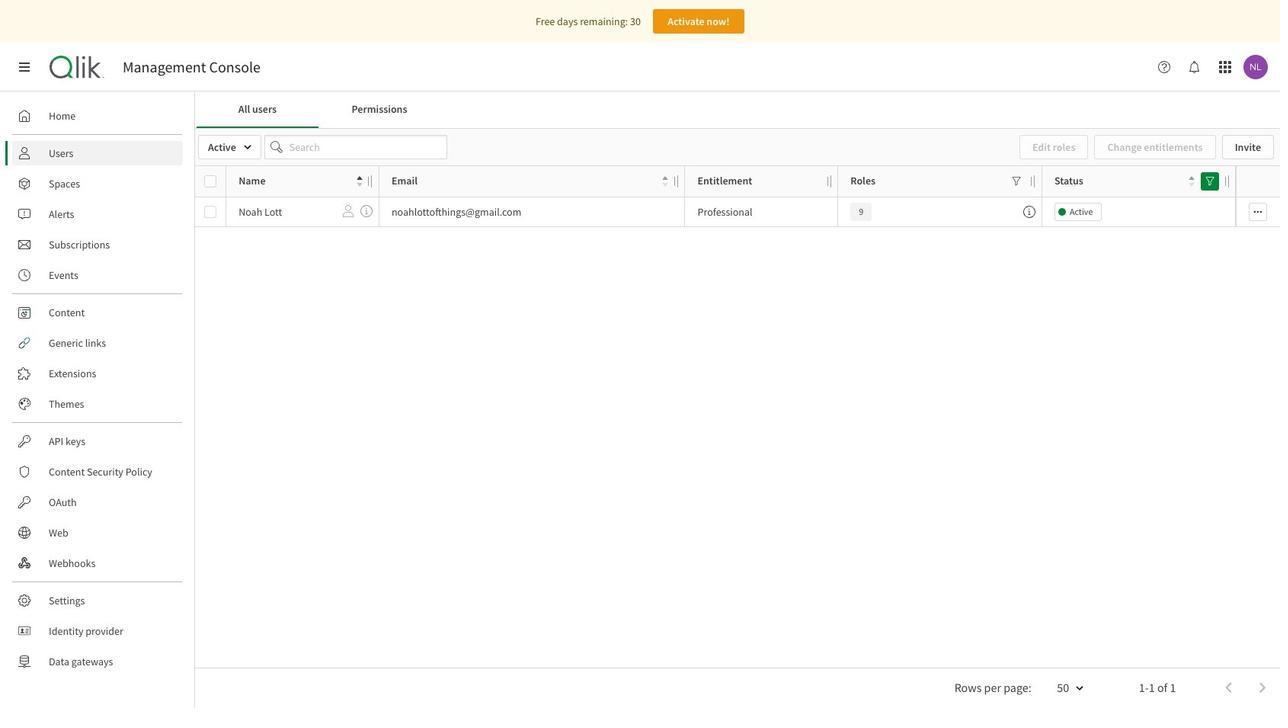 Task type: describe. For each thing, give the bounding box(es) containing it.
noah lott image
[[1244, 55, 1268, 79]]

navigation pane element
[[0, 98, 194, 680]]



Task type: locate. For each thing, give the bounding box(es) containing it.
tab list
[[197, 91, 1279, 128]]

tab panel
[[195, 128, 1280, 708]]

Search text field
[[264, 135, 447, 159]]

close sidebar menu image
[[18, 61, 30, 73]]

None field
[[198, 135, 261, 159]]

management console element
[[123, 58, 261, 76]]



Task type: vqa. For each thing, say whether or not it's contained in the screenshot.
Home Badge icon
no



